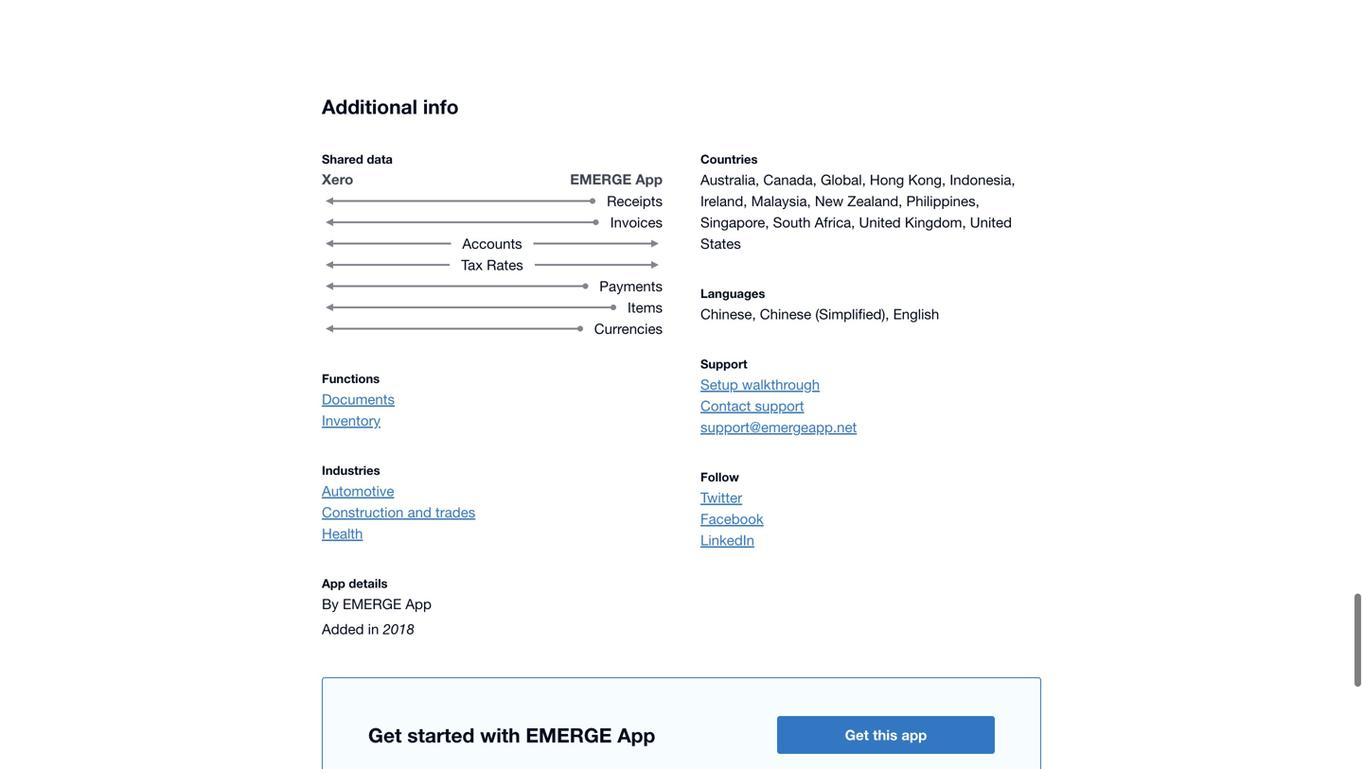 Task type: describe. For each thing, give the bounding box(es) containing it.
data
[[367, 149, 393, 164]]

added
[[322, 619, 364, 635]]

get this app
[[845, 725, 927, 742]]

hong
[[870, 169, 905, 185]]

payments
[[600, 275, 663, 292]]

started
[[407, 721, 475, 745]]

automotive link
[[322, 478, 663, 499]]

and
[[408, 502, 432, 518]]

currencies
[[595, 318, 663, 335]]

1 united from the left
[[859, 211, 901, 228]]

languages chinese, chinese (simplified), english
[[701, 284, 940, 320]]

states
[[701, 233, 741, 249]]

support setup walkthrough contact support support@emergeapp.net
[[701, 354, 857, 433]]

in
[[368, 619, 379, 635]]

philippines,
[[907, 190, 980, 207]]

contact
[[701, 395, 751, 412]]

support@emergeapp.net
[[701, 416, 857, 433]]

tax rates
[[461, 254, 524, 271]]

countries australia, canada, global, hong kong, indonesia, ireland, malaysia, new zealand, philippines, singapore, south africa, united kingdom, united states
[[701, 149, 1016, 249]]

follow
[[701, 468, 740, 482]]

twitter link
[[701, 485, 1042, 506]]

xero
[[322, 168, 354, 185]]

by
[[322, 594, 339, 610]]

kong,
[[909, 169, 946, 185]]

health
[[322, 523, 363, 540]]

get for get this app
[[845, 725, 869, 742]]

english
[[894, 303, 940, 320]]

details
[[349, 574, 388, 589]]

get this app link
[[778, 714, 995, 752]]

receipts
[[607, 190, 663, 207]]

emerge for app details by emerge app added in 2018
[[343, 594, 402, 610]]

additional info
[[322, 92, 459, 115]]

additional
[[322, 92, 418, 115]]

global,
[[821, 169, 866, 185]]

linkedin link
[[701, 527, 1042, 549]]

this
[[873, 725, 898, 742]]

app details by emerge app added in 2018
[[322, 574, 432, 635]]

new
[[815, 190, 844, 207]]

emerge app
[[570, 168, 663, 185]]

contact support link
[[701, 393, 1042, 414]]

construction
[[322, 502, 404, 518]]

industries automotive construction and trades health
[[322, 461, 476, 540]]

ireland,
[[701, 190, 748, 207]]

kingdom,
[[905, 211, 967, 228]]

shared
[[322, 149, 364, 164]]

2018
[[383, 619, 415, 635]]

languages
[[701, 284, 766, 299]]

setup
[[701, 374, 738, 390]]

items
[[628, 297, 663, 313]]

facebook link
[[701, 506, 1042, 527]]

invoices
[[611, 211, 663, 228]]

with
[[480, 721, 521, 745]]

get started with emerge app
[[368, 721, 656, 745]]

functions documents inventory
[[322, 369, 395, 426]]

0 vertical spatial emerge
[[570, 168, 632, 185]]



Task type: locate. For each thing, give the bounding box(es) containing it.
emerge up receipts
[[570, 168, 632, 185]]

australia,
[[701, 169, 760, 185]]

singapore,
[[701, 211, 770, 228]]

get for get started with emerge app
[[368, 721, 402, 745]]

construction and trades link
[[322, 499, 663, 521]]

accounts
[[462, 233, 522, 249]]

countries
[[701, 149, 758, 164]]

emerge inside app details by emerge app added in 2018
[[343, 594, 402, 610]]

zealand,
[[848, 190, 903, 207]]

inventory
[[322, 410, 381, 426]]

indonesia,
[[950, 169, 1016, 185]]

0 horizontal spatial get
[[368, 721, 402, 745]]

1 horizontal spatial get
[[845, 725, 869, 742]]

emerge right with
[[526, 721, 612, 745]]

health link
[[322, 521, 663, 542]]

(simplified),
[[816, 303, 890, 320]]

functions
[[322, 369, 380, 384]]

south
[[773, 211, 811, 228]]

setup walkthrough link
[[701, 371, 1042, 393]]

malaysia,
[[752, 190, 811, 207]]

documents link
[[322, 386, 663, 407]]

tax
[[461, 254, 483, 271]]

app
[[902, 725, 927, 742]]

support
[[701, 354, 748, 369]]

emerge down details
[[343, 594, 402, 610]]

emerge for get started with emerge app
[[526, 721, 612, 745]]

0 horizontal spatial united
[[859, 211, 901, 228]]

get left started
[[368, 721, 402, 745]]

get left this
[[845, 725, 869, 742]]

2 united from the left
[[971, 211, 1012, 228]]

get
[[368, 721, 402, 745], [845, 725, 869, 742]]

shared data
[[322, 149, 393, 164]]

trades
[[436, 502, 476, 518]]

2 vertical spatial emerge
[[526, 721, 612, 745]]

united down indonesia,
[[971, 211, 1012, 228]]

inventory link
[[322, 407, 663, 429]]

united
[[859, 211, 901, 228], [971, 211, 1012, 228]]

chinese,
[[701, 303, 756, 320]]

app
[[636, 168, 663, 185], [322, 574, 345, 589], [406, 594, 432, 610], [618, 721, 656, 745]]

united down zealand,
[[859, 211, 901, 228]]

1 vertical spatial emerge
[[343, 594, 402, 610]]

support
[[755, 395, 805, 412]]

support@emergeapp.net link
[[701, 414, 1042, 435]]

info
[[423, 92, 459, 115]]

africa,
[[815, 211, 856, 228]]

walkthrough
[[742, 374, 820, 390]]

automotive
[[322, 480, 394, 497]]

documents
[[322, 389, 395, 405]]

twitter
[[701, 487, 743, 504]]

facebook
[[701, 508, 764, 525]]

emerge
[[570, 168, 632, 185], [343, 594, 402, 610], [526, 721, 612, 745]]

industries
[[322, 461, 380, 476]]

follow twitter facebook linkedin
[[701, 468, 764, 546]]

canada,
[[764, 169, 817, 185]]

chinese
[[760, 303, 812, 320]]

rates
[[487, 254, 524, 271]]

1 horizontal spatial united
[[971, 211, 1012, 228]]

linkedin
[[701, 530, 755, 546]]



Task type: vqa. For each thing, say whether or not it's contained in the screenshot.
employees to the top
no



